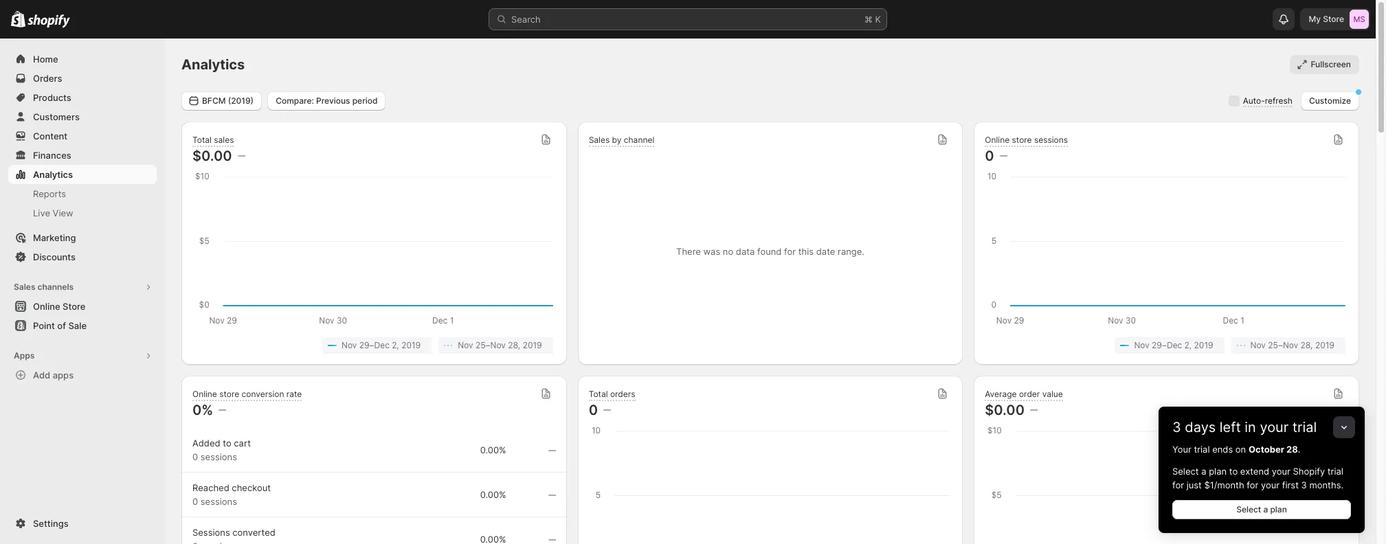 Task type: vqa. For each thing, say whether or not it's contained in the screenshot.
bottommost ONLINE
yes



Task type: locate. For each thing, give the bounding box(es) containing it.
plan up $1/month
[[1209, 466, 1227, 477]]

no change image
[[238, 151, 245, 162], [1000, 151, 1008, 162], [219, 405, 226, 416], [604, 405, 611, 416], [548, 490, 556, 501], [548, 535, 556, 544]]

nov
[[342, 340, 357, 351], [458, 340, 473, 351], [1135, 340, 1150, 351], [1251, 340, 1266, 351]]

sales inside button
[[14, 282, 35, 292]]

shopify
[[1294, 466, 1326, 477]]

3 up your
[[1173, 419, 1182, 436]]

3 nov from the left
[[1135, 340, 1150, 351]]

0 horizontal spatial select
[[1173, 466, 1199, 477]]

3 days left in your trial element
[[1159, 443, 1365, 533]]

discounts
[[33, 252, 76, 263]]

on
[[1236, 444, 1247, 455]]

select down select a plan to extend your shopify trial for just $1/month for your first 3 months.
[[1237, 505, 1262, 515]]

0.00%
[[480, 445, 506, 456], [480, 489, 506, 500]]

plan inside select a plan to extend your shopify trial for just $1/month for your first 3 months.
[[1209, 466, 1227, 477]]

sales left by
[[589, 134, 610, 145]]

1 horizontal spatial online
[[192, 389, 217, 399]]

a down select a plan to extend your shopify trial for just $1/month for your first 3 months.
[[1264, 505, 1269, 515]]

2 2, from the left
[[1185, 340, 1192, 351]]

2 nov 25–nov 28, 2019 button from the left
[[1232, 338, 1346, 354]]

to left cart
[[223, 438, 231, 449]]

total for 0
[[589, 389, 608, 399]]

no change image for total orders
[[604, 405, 611, 416]]

0 horizontal spatial store
[[219, 389, 239, 399]]

1 vertical spatial store
[[219, 389, 239, 399]]

a
[[1202, 466, 1207, 477], [1264, 505, 1269, 515]]

4 2019 from the left
[[1316, 340, 1335, 351]]

select a plan link
[[1173, 500, 1352, 520]]

days
[[1185, 419, 1216, 436]]

sales for sales channels
[[14, 282, 35, 292]]

1 horizontal spatial a
[[1264, 505, 1269, 515]]

settings link
[[8, 514, 157, 533]]

1 horizontal spatial 29–dec
[[1152, 340, 1183, 351]]

1 horizontal spatial nov 29–dec 2, 2019
[[1135, 340, 1214, 351]]

0 vertical spatial plan
[[1209, 466, 1227, 477]]

0 horizontal spatial $0.00
[[192, 148, 232, 164]]

to up $1/month
[[1230, 466, 1238, 477]]

0 down added
[[192, 452, 198, 463]]

3 right first
[[1302, 480, 1307, 491]]

2 25–nov from the left
[[1269, 340, 1299, 351]]

sales
[[589, 134, 610, 145], [14, 282, 35, 292]]

online
[[985, 134, 1010, 145], [33, 301, 60, 312], [192, 389, 217, 399]]

1 0.00% from the top
[[480, 445, 506, 456]]

0 vertical spatial store
[[1012, 134, 1032, 145]]

0 horizontal spatial 2,
[[392, 340, 399, 351]]

reports
[[33, 188, 66, 199]]

0 vertical spatial trial
[[1293, 419, 1317, 436]]

store for online store
[[63, 301, 86, 312]]

1 vertical spatial total
[[589, 389, 608, 399]]

for left just
[[1173, 480, 1185, 491]]

1 horizontal spatial nov 25–nov 28, 2019
[[1251, 340, 1335, 351]]

1 vertical spatial plan
[[1271, 505, 1288, 515]]

0 vertical spatial store
[[1324, 14, 1345, 24]]

date
[[817, 246, 836, 257]]

trial up months.
[[1328, 466, 1344, 477]]

refresh
[[1265, 96, 1293, 106]]

0 horizontal spatial to
[[223, 438, 231, 449]]

sessions inside dropdown button
[[1035, 134, 1068, 145]]

conversion
[[242, 389, 284, 399]]

k
[[876, 14, 881, 25]]

this
[[799, 246, 814, 257]]

customize button
[[1301, 91, 1360, 110]]

a for select a plan
[[1264, 505, 1269, 515]]

$0.00 down total sales dropdown button
[[192, 148, 232, 164]]

2 nov 29–dec 2, 2019 from the left
[[1135, 340, 1214, 351]]

25–nov for $0.00
[[476, 340, 506, 351]]

1 vertical spatial a
[[1264, 505, 1269, 515]]

online store conversion rate button
[[192, 389, 302, 401]]

0 horizontal spatial nov 29–dec 2, 2019
[[342, 340, 421, 351]]

28, for 0
[[1301, 340, 1314, 351]]

store inside dropdown button
[[219, 389, 239, 399]]

select up just
[[1173, 466, 1199, 477]]

your left first
[[1261, 480, 1280, 491]]

total left "orders" at the bottom left
[[589, 389, 608, 399]]

0 vertical spatial 3
[[1173, 419, 1182, 436]]

1 horizontal spatial 25–nov
[[1269, 340, 1299, 351]]

your up first
[[1272, 466, 1291, 477]]

trial
[[1293, 419, 1317, 436], [1194, 444, 1210, 455], [1328, 466, 1344, 477]]

0 down reached
[[192, 496, 198, 507]]

analytics
[[181, 56, 245, 73], [33, 169, 73, 180]]

store for 0
[[1012, 134, 1032, 145]]

1 horizontal spatial trial
[[1293, 419, 1317, 436]]

2 horizontal spatial trial
[[1328, 466, 1344, 477]]

nov 25–nov 28, 2019
[[458, 340, 542, 351], [1251, 340, 1335, 351]]

1 nov 29–dec 2, 2019 from the left
[[342, 340, 421, 351]]

extend
[[1241, 466, 1270, 477]]

1 horizontal spatial to
[[1230, 466, 1238, 477]]

1 horizontal spatial plan
[[1271, 505, 1288, 515]]

2, for 0
[[1185, 340, 1192, 351]]

2 list from the left
[[988, 338, 1346, 354]]

1 nov 29–dec 2, 2019 button from the left
[[322, 338, 432, 354]]

nov 29–dec 2, 2019 for 0
[[1135, 340, 1214, 351]]

reached
[[192, 483, 229, 494]]

2 2019 from the left
[[523, 340, 542, 351]]

1 horizontal spatial select
[[1237, 505, 1262, 515]]

0 horizontal spatial trial
[[1194, 444, 1210, 455]]

1 29–dec from the left
[[359, 340, 390, 351]]

1 horizontal spatial 2,
[[1185, 340, 1192, 351]]

total left sales
[[192, 134, 212, 145]]

0 vertical spatial sessions
[[1035, 134, 1068, 145]]

.
[[1298, 444, 1301, 455]]

1 nov 25–nov 28, 2019 button from the left
[[439, 338, 553, 354]]

1 25–nov from the left
[[476, 340, 506, 351]]

$0.00 for total
[[192, 148, 232, 164]]

1 vertical spatial store
[[63, 301, 86, 312]]

1 horizontal spatial store
[[1324, 14, 1345, 24]]

1 vertical spatial online
[[33, 301, 60, 312]]

2019 for the nov 29–dec 2, 2019 "button" for $0.00
[[402, 340, 421, 351]]

was
[[704, 246, 721, 257]]

2019 for nov 25–nov 28, 2019 button corresponding to 0
[[1316, 340, 1335, 351]]

1 vertical spatial trial
[[1194, 444, 1210, 455]]

nov 25–nov 28, 2019 for $0.00
[[458, 340, 542, 351]]

store right my
[[1324, 14, 1345, 24]]

3 days left in your trial
[[1173, 419, 1317, 436]]

1 horizontal spatial sales
[[589, 134, 610, 145]]

2 28, from the left
[[1301, 340, 1314, 351]]

$0.00 down average
[[985, 402, 1025, 419]]

a up just
[[1202, 466, 1207, 477]]

my store image
[[1350, 10, 1369, 29]]

average order value
[[985, 389, 1063, 399]]

to inside added to cart 0 sessions
[[223, 438, 231, 449]]

0 vertical spatial 0.00%
[[480, 445, 506, 456]]

0 horizontal spatial 28,
[[508, 340, 521, 351]]

1 vertical spatial analytics
[[33, 169, 73, 180]]

list
[[195, 338, 553, 354], [988, 338, 1346, 354]]

trial inside select a plan to extend your shopify trial for just $1/month for your first 3 months.
[[1328, 466, 1344, 477]]

0 vertical spatial your
[[1260, 419, 1289, 436]]

discounts link
[[8, 247, 157, 267]]

0
[[985, 148, 995, 164], [589, 402, 598, 419], [192, 452, 198, 463], [192, 496, 198, 507]]

0 horizontal spatial for
[[784, 246, 796, 257]]

nov 29–dec 2, 2019 button
[[322, 338, 432, 354], [1115, 338, 1225, 354]]

point
[[33, 320, 55, 331]]

0 vertical spatial a
[[1202, 466, 1207, 477]]

1 horizontal spatial 3
[[1302, 480, 1307, 491]]

total
[[192, 134, 212, 145], [589, 389, 608, 399]]

orders link
[[8, 69, 157, 88]]

for down "extend" at the bottom of page
[[1247, 480, 1259, 491]]

select inside select a plan 'link'
[[1237, 505, 1262, 515]]

view
[[53, 208, 73, 219]]

customers
[[33, 111, 80, 122]]

1 nov 25–nov 28, 2019 from the left
[[458, 340, 542, 351]]

nov 29–dec 2, 2019 button for $0.00
[[322, 338, 432, 354]]

store up sale
[[63, 301, 86, 312]]

store inside dropdown button
[[1012, 134, 1032, 145]]

total sales
[[192, 134, 234, 145]]

1 horizontal spatial nov 29–dec 2, 2019 button
[[1115, 338, 1225, 354]]

range.
[[838, 246, 865, 257]]

sales inside dropdown button
[[589, 134, 610, 145]]

trial right your
[[1194, 444, 1210, 455]]

sales channels button
[[8, 278, 157, 297]]

plan down first
[[1271, 505, 1288, 515]]

1 horizontal spatial nov 25–nov 28, 2019 button
[[1232, 338, 1346, 354]]

25–nov
[[476, 340, 506, 351], [1269, 340, 1299, 351]]

2 0.00% from the top
[[480, 489, 506, 500]]

3
[[1173, 419, 1182, 436], [1302, 480, 1307, 491]]

finances link
[[8, 146, 157, 165]]

0 horizontal spatial online
[[33, 301, 60, 312]]

0 horizontal spatial list
[[195, 338, 553, 354]]

2 vertical spatial trial
[[1328, 466, 1344, 477]]

add apps button
[[8, 366, 157, 385]]

store for 0%
[[219, 389, 239, 399]]

0 vertical spatial sales
[[589, 134, 610, 145]]

shopify image
[[28, 14, 70, 28]]

a inside select a plan to extend your shopify trial for just $1/month for your first 3 months.
[[1202, 466, 1207, 477]]

for left this on the right
[[784, 246, 796, 257]]

by
[[612, 134, 622, 145]]

2 29–dec from the left
[[1152, 340, 1183, 351]]

0 horizontal spatial plan
[[1209, 466, 1227, 477]]

0 down total orders dropdown button
[[589, 402, 598, 419]]

store
[[1324, 14, 1345, 24], [63, 301, 86, 312]]

channel
[[624, 134, 655, 145]]

28,
[[508, 340, 521, 351], [1301, 340, 1314, 351]]

your up the october
[[1260, 419, 1289, 436]]

customize
[[1310, 95, 1352, 106]]

0 horizontal spatial 25–nov
[[476, 340, 506, 351]]

1 horizontal spatial no change image
[[1031, 405, 1038, 416]]

2 vertical spatial online
[[192, 389, 217, 399]]

1 list from the left
[[195, 338, 553, 354]]

trial inside 3 days left in your trial dropdown button
[[1293, 419, 1317, 436]]

1 horizontal spatial 28,
[[1301, 340, 1314, 351]]

analytics inside "link"
[[33, 169, 73, 180]]

4 nov from the left
[[1251, 340, 1266, 351]]

3 inside select a plan to extend your shopify trial for just $1/month for your first 3 months.
[[1302, 480, 1307, 491]]

0 vertical spatial select
[[1173, 466, 1199, 477]]

no change image
[[1031, 405, 1038, 416], [548, 445, 556, 456]]

1 28, from the left
[[508, 340, 521, 351]]

no change image for online store conversion rate
[[219, 405, 226, 416]]

plan inside 'link'
[[1271, 505, 1288, 515]]

0%
[[192, 402, 213, 419]]

0 horizontal spatial sales
[[14, 282, 35, 292]]

0 horizontal spatial 29–dec
[[359, 340, 390, 351]]

select
[[1173, 466, 1199, 477], [1237, 505, 1262, 515]]

1 vertical spatial $0.00
[[985, 402, 1025, 419]]

0 vertical spatial $0.00
[[192, 148, 232, 164]]

store inside button
[[63, 301, 86, 312]]

$0.00 for average
[[985, 402, 1025, 419]]

nov 25–nov 28, 2019 for 0
[[1251, 340, 1335, 351]]

bfcm
[[202, 95, 226, 106]]

analytics up the bfcm
[[181, 56, 245, 73]]

total for $0.00
[[192, 134, 212, 145]]

2 nov 25–nov 28, 2019 from the left
[[1251, 340, 1335, 351]]

online store button
[[0, 297, 165, 316]]

0 vertical spatial analytics
[[181, 56, 245, 73]]

1 vertical spatial sessions
[[201, 452, 237, 463]]

your
[[1173, 444, 1192, 455]]

your inside dropdown button
[[1260, 419, 1289, 436]]

reached checkout 0 sessions
[[192, 483, 271, 507]]

0 vertical spatial no change image
[[1031, 405, 1038, 416]]

select inside select a plan to extend your shopify trial for just $1/month for your first 3 months.
[[1173, 466, 1199, 477]]

customers link
[[8, 107, 157, 126]]

online inside dropdown button
[[985, 134, 1010, 145]]

0 horizontal spatial analytics
[[33, 169, 73, 180]]

1 horizontal spatial list
[[988, 338, 1346, 354]]

2 vertical spatial your
[[1261, 480, 1280, 491]]

1 vertical spatial 3
[[1302, 480, 1307, 491]]

bfcm (2019) button
[[181, 91, 262, 110]]

1 2019 from the left
[[402, 340, 421, 351]]

1 horizontal spatial $0.00
[[985, 402, 1025, 419]]

0 horizontal spatial a
[[1202, 466, 1207, 477]]

0 horizontal spatial total
[[192, 134, 212, 145]]

1 horizontal spatial for
[[1173, 480, 1185, 491]]

a for select a plan to extend your shopify trial for just $1/month for your first 3 months.
[[1202, 466, 1207, 477]]

1 vertical spatial no change image
[[548, 445, 556, 456]]

period
[[352, 95, 378, 106]]

online inside dropdown button
[[192, 389, 217, 399]]

0 horizontal spatial nov 25–nov 28, 2019
[[458, 340, 542, 351]]

nov 25–nov 28, 2019 button for 0
[[1232, 338, 1346, 354]]

online inside button
[[33, 301, 60, 312]]

orders
[[33, 73, 62, 84]]

home
[[33, 54, 58, 65]]

marketing link
[[8, 228, 157, 247]]

3 2019 from the left
[[1195, 340, 1214, 351]]

1 horizontal spatial total
[[589, 389, 608, 399]]

sales left channels
[[14, 282, 35, 292]]

1 vertical spatial select
[[1237, 505, 1262, 515]]

total orders button
[[589, 389, 636, 401]]

analytics down finances on the top of page
[[33, 169, 73, 180]]

0 horizontal spatial nov 29–dec 2, 2019 button
[[322, 338, 432, 354]]

0 horizontal spatial 3
[[1173, 419, 1182, 436]]

nov 29–dec 2, 2019 button for 0
[[1115, 338, 1225, 354]]

content
[[33, 131, 67, 142]]

1 vertical spatial to
[[1230, 466, 1238, 477]]

list for 0
[[988, 338, 1346, 354]]

⌘
[[865, 14, 873, 25]]

0 vertical spatial to
[[223, 438, 231, 449]]

1 2, from the left
[[392, 340, 399, 351]]

trial up .
[[1293, 419, 1317, 436]]

0 vertical spatial online
[[985, 134, 1010, 145]]

1 vertical spatial 0.00%
[[480, 489, 506, 500]]

1 horizontal spatial store
[[1012, 134, 1032, 145]]

0 horizontal spatial store
[[63, 301, 86, 312]]

2 horizontal spatial online
[[985, 134, 1010, 145]]

2 nov 29–dec 2, 2019 button from the left
[[1115, 338, 1225, 354]]

1 vertical spatial sales
[[14, 282, 35, 292]]

0 inside reached checkout 0 sessions
[[192, 496, 198, 507]]

0 horizontal spatial nov 25–nov 28, 2019 button
[[439, 338, 553, 354]]

a inside select a plan 'link'
[[1264, 505, 1269, 515]]

fullscreen button
[[1291, 55, 1360, 74]]

2 vertical spatial sessions
[[201, 496, 237, 507]]

0 vertical spatial total
[[192, 134, 212, 145]]

ends
[[1213, 444, 1233, 455]]



Task type: describe. For each thing, give the bounding box(es) containing it.
0.00% for added to cart
[[480, 445, 506, 456]]

2019 for the nov 29–dec 2, 2019 "button" for 0
[[1195, 340, 1214, 351]]

no change image for total sales
[[238, 151, 245, 162]]

sessions inside reached checkout 0 sessions
[[201, 496, 237, 507]]

point of sale button
[[0, 316, 165, 335]]

1 nov from the left
[[342, 340, 357, 351]]

nov 29–dec 2, 2019 for $0.00
[[342, 340, 421, 351]]

orders
[[610, 389, 636, 399]]

29–dec for 0
[[1152, 340, 1183, 351]]

october
[[1249, 444, 1285, 455]]

apps button
[[8, 346, 157, 366]]

29–dec for $0.00
[[359, 340, 390, 351]]

no change image for online store sessions
[[1000, 151, 1008, 162]]

sales for sales by channel
[[589, 134, 610, 145]]

converted
[[233, 527, 276, 538]]

in
[[1245, 419, 1257, 436]]

add apps
[[33, 370, 74, 381]]

data
[[736, 246, 755, 257]]

months.
[[1310, 480, 1344, 491]]

marketing
[[33, 232, 76, 243]]

store for my store
[[1324, 14, 1345, 24]]

average order value button
[[985, 389, 1063, 401]]

products link
[[8, 88, 157, 107]]

2, for $0.00
[[392, 340, 399, 351]]

online for 0
[[985, 134, 1010, 145]]

$1/month
[[1205, 480, 1245, 491]]

added
[[192, 438, 220, 449]]

0 horizontal spatial no change image
[[548, 445, 556, 456]]

online store sessions button
[[985, 134, 1068, 147]]

sale
[[68, 320, 87, 331]]

28, for $0.00
[[508, 340, 521, 351]]

auto-refresh
[[1243, 96, 1293, 106]]

left
[[1220, 419, 1241, 436]]

sales by channel button
[[589, 134, 655, 147]]

total sales button
[[192, 134, 234, 147]]

my store
[[1309, 14, 1345, 24]]

point of sale link
[[8, 316, 157, 335]]

select for select a plan
[[1237, 505, 1262, 515]]

plan for select a plan to extend your shopify trial for just $1/month for your first 3 months.
[[1209, 466, 1227, 477]]

1 horizontal spatial analytics
[[181, 56, 245, 73]]

0 inside added to cart 0 sessions
[[192, 452, 198, 463]]

analytics link
[[8, 165, 157, 184]]

⌘ k
[[865, 14, 881, 25]]

sales channels
[[14, 282, 74, 292]]

3 days left in your trial button
[[1159, 407, 1365, 436]]

online for 0%
[[192, 389, 217, 399]]

2 horizontal spatial for
[[1247, 480, 1259, 491]]

online store link
[[8, 297, 157, 316]]

cart
[[234, 438, 251, 449]]

bfcm (2019)
[[202, 95, 254, 106]]

online store sessions
[[985, 134, 1068, 145]]

sessions converted
[[192, 527, 276, 538]]

total orders
[[589, 389, 636, 399]]

there was no data found for this date range.
[[677, 246, 865, 257]]

compare:
[[276, 95, 314, 106]]

list for $0.00
[[195, 338, 553, 354]]

there
[[677, 246, 701, 257]]

apps
[[53, 370, 74, 381]]

2019 for nov 25–nov 28, 2019 button corresponding to $0.00
[[523, 340, 542, 351]]

value
[[1043, 389, 1063, 399]]

products
[[33, 92, 71, 103]]

live view
[[33, 208, 73, 219]]

2 nov from the left
[[458, 340, 473, 351]]

compare: previous period button
[[268, 91, 386, 110]]

search
[[511, 14, 541, 25]]

sessions inside added to cart 0 sessions
[[201, 452, 237, 463]]

nov 25–nov 28, 2019 button for $0.00
[[439, 338, 553, 354]]

1 vertical spatial your
[[1272, 466, 1291, 477]]

just
[[1187, 480, 1202, 491]]

of
[[57, 320, 66, 331]]

online store conversion rate
[[192, 389, 302, 399]]

settings
[[33, 518, 69, 529]]

add
[[33, 370, 50, 381]]

channels
[[37, 282, 74, 292]]

checkout
[[232, 483, 271, 494]]

sales
[[214, 134, 234, 145]]

rate
[[287, 389, 302, 399]]

content link
[[8, 126, 157, 146]]

select for select a plan to extend your shopify trial for just $1/month for your first 3 months.
[[1173, 466, 1199, 477]]

my
[[1309, 14, 1321, 24]]

sessions
[[192, 527, 230, 538]]

finances
[[33, 150, 71, 161]]

3 inside dropdown button
[[1173, 419, 1182, 436]]

(2019)
[[228, 95, 254, 106]]

select a plan to extend your shopify trial for just $1/month for your first 3 months.
[[1173, 466, 1344, 491]]

shopify image
[[11, 11, 26, 27]]

previous
[[316, 95, 350, 106]]

to inside select a plan to extend your shopify trial for just $1/month for your first 3 months.
[[1230, 466, 1238, 477]]

28
[[1287, 444, 1298, 455]]

point of sale
[[33, 320, 87, 331]]

plan for select a plan
[[1271, 505, 1288, 515]]

25–nov for 0
[[1269, 340, 1299, 351]]

compare: previous period
[[276, 95, 378, 106]]

select a plan
[[1237, 505, 1288, 515]]

first
[[1283, 480, 1299, 491]]

fullscreen
[[1311, 59, 1352, 69]]

0.00% for reached checkout
[[480, 489, 506, 500]]

home link
[[8, 49, 157, 69]]

0 down online store sessions dropdown button
[[985, 148, 995, 164]]

average
[[985, 389, 1017, 399]]

no
[[723, 246, 734, 257]]

your trial ends on october 28 .
[[1173, 444, 1301, 455]]

live view link
[[8, 203, 157, 223]]

sales by channel
[[589, 134, 655, 145]]



